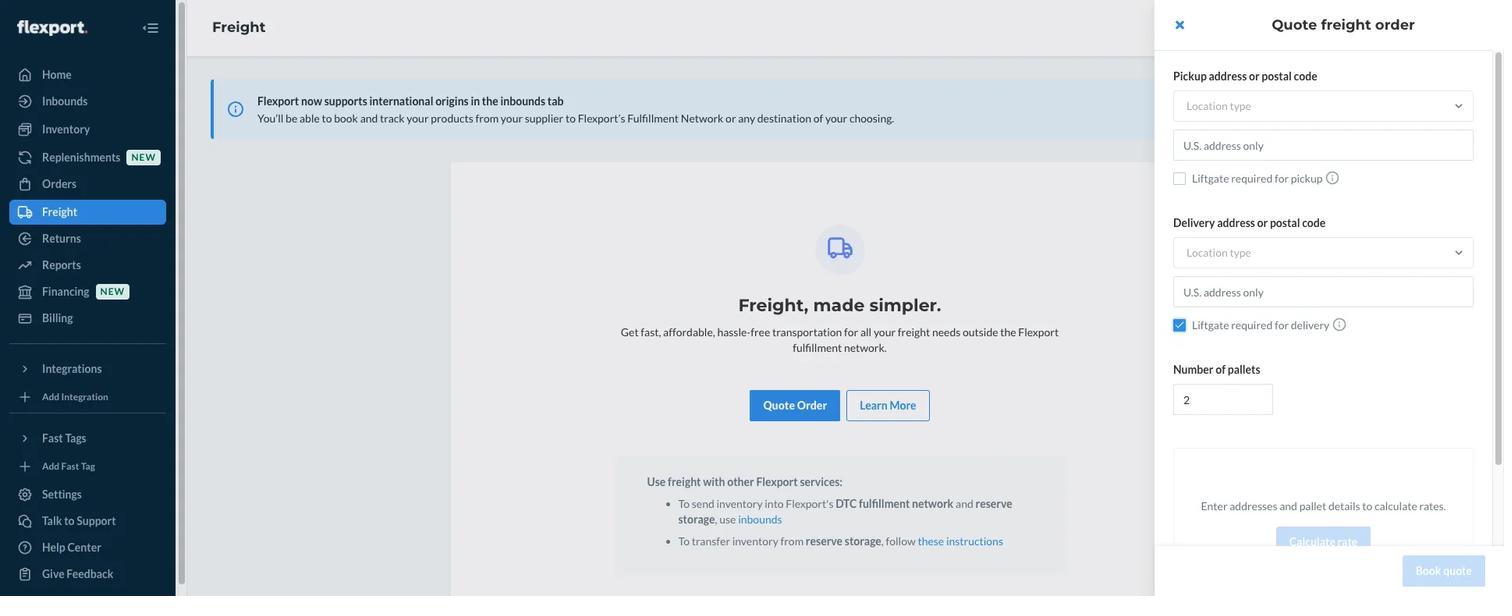 Task type: vqa. For each thing, say whether or not it's contained in the screenshot.
Freight link
no



Task type: describe. For each thing, give the bounding box(es) containing it.
delivery address or postal code
[[1173, 216, 1326, 229]]

code for pickup address or postal code
[[1294, 69, 1317, 83]]

quote
[[1272, 16, 1317, 34]]

location type for delivery
[[1187, 246, 1251, 259]]

postal for delivery address or postal code
[[1270, 216, 1300, 229]]

of
[[1216, 363, 1226, 376]]

book quote button
[[1403, 555, 1485, 587]]

calculate rate button
[[1276, 527, 1371, 558]]

calculate
[[1289, 535, 1336, 548]]

address for pickup
[[1209, 69, 1247, 83]]

postal for pickup address or postal code
[[1262, 69, 1292, 83]]

help center
[[1470, 270, 1484, 326]]

order
[[1375, 16, 1415, 34]]

close image
[[1175, 19, 1184, 31]]

for for pickup
[[1275, 172, 1289, 185]]

quote
[[1443, 564, 1472, 577]]

U.S. address only text field
[[1173, 130, 1474, 161]]

required for pickup
[[1231, 172, 1273, 185]]

center
[[1470, 270, 1484, 302]]

address for delivery
[[1217, 216, 1255, 229]]

required for delivery
[[1231, 318, 1273, 332]]

type for delivery
[[1230, 246, 1251, 259]]

pickup address or postal code
[[1173, 69, 1317, 83]]

addresses
[[1230, 499, 1278, 513]]

U.S. address only text field
[[1173, 276, 1474, 307]]

help
[[1470, 304, 1484, 326]]

or for pickup
[[1249, 69, 1260, 83]]

and
[[1280, 499, 1297, 513]]

pickup
[[1173, 69, 1207, 83]]

liftgate required for pickup
[[1192, 172, 1323, 185]]

quote freight order
[[1272, 16, 1415, 34]]

delivery
[[1291, 318, 1330, 332]]

pallets
[[1228, 363, 1260, 376]]



Task type: locate. For each thing, give the bounding box(es) containing it.
0 vertical spatial required
[[1231, 172, 1273, 185]]

help center button
[[1462, 258, 1492, 338]]

or down liftgate required for pickup
[[1257, 216, 1268, 229]]

type down delivery address or postal code
[[1230, 246, 1251, 259]]

type for pickup
[[1230, 99, 1251, 112]]

location
[[1187, 99, 1228, 112], [1187, 246, 1228, 259]]

location down delivery at top
[[1187, 246, 1228, 259]]

location type down delivery at top
[[1187, 246, 1251, 259]]

0 vertical spatial location
[[1187, 99, 1228, 112]]

postal down quote
[[1262, 69, 1292, 83]]

for for delivery
[[1275, 318, 1289, 332]]

1 vertical spatial or
[[1257, 216, 1268, 229]]

0 vertical spatial type
[[1230, 99, 1251, 112]]

required
[[1231, 172, 1273, 185], [1231, 318, 1273, 332]]

0 vertical spatial for
[[1275, 172, 1289, 185]]

location type
[[1187, 99, 1251, 112], [1187, 246, 1251, 259]]

or
[[1249, 69, 1260, 83], [1257, 216, 1268, 229]]

0 vertical spatial code
[[1294, 69, 1317, 83]]

pallet
[[1299, 499, 1326, 513]]

1 vertical spatial location type
[[1187, 246, 1251, 259]]

liftgate for liftgate required for delivery
[[1192, 318, 1229, 332]]

to
[[1362, 499, 1373, 513]]

number
[[1173, 363, 1214, 376]]

2 required from the top
[[1231, 318, 1273, 332]]

calculate rate
[[1289, 535, 1358, 548]]

location down "pickup"
[[1187, 99, 1228, 112]]

or for delivery
[[1257, 216, 1268, 229]]

None number field
[[1173, 384, 1273, 415]]

for left delivery
[[1275, 318, 1289, 332]]

1 location type from the top
[[1187, 99, 1251, 112]]

0 vertical spatial location type
[[1187, 99, 1251, 112]]

required up pallets
[[1231, 318, 1273, 332]]

1 type from the top
[[1230, 99, 1251, 112]]

1 vertical spatial location
[[1187, 246, 1228, 259]]

1 vertical spatial postal
[[1270, 216, 1300, 229]]

details
[[1329, 499, 1360, 513]]

2 location from the top
[[1187, 246, 1228, 259]]

liftgate up number of pallets
[[1192, 318, 1229, 332]]

0 vertical spatial or
[[1249, 69, 1260, 83]]

0 vertical spatial liftgate
[[1192, 172, 1229, 185]]

0 vertical spatial postal
[[1262, 69, 1292, 83]]

enter addresses and pallet details to calculate rates.
[[1201, 499, 1446, 513]]

location for delivery
[[1187, 246, 1228, 259]]

1 vertical spatial address
[[1217, 216, 1255, 229]]

type down pickup address or postal code
[[1230, 99, 1251, 112]]

postal down the pickup
[[1270, 216, 1300, 229]]

code down quote
[[1294, 69, 1317, 83]]

2 for from the top
[[1275, 318, 1289, 332]]

code down the pickup
[[1302, 216, 1326, 229]]

None checkbox
[[1173, 172, 1186, 185], [1173, 319, 1186, 331], [1173, 172, 1186, 185], [1173, 319, 1186, 331]]

1 vertical spatial for
[[1275, 318, 1289, 332]]

rates.
[[1420, 499, 1446, 513]]

location type for pickup
[[1187, 99, 1251, 112]]

1 vertical spatial required
[[1231, 318, 1273, 332]]

number of pallets
[[1173, 363, 1260, 376]]

0 vertical spatial address
[[1209, 69, 1247, 83]]

freight
[[1321, 16, 1371, 34]]

1 for from the top
[[1275, 172, 1289, 185]]

1 vertical spatial liftgate
[[1192, 318, 1229, 332]]

postal
[[1262, 69, 1292, 83], [1270, 216, 1300, 229]]

1 vertical spatial code
[[1302, 216, 1326, 229]]

address right "pickup"
[[1209, 69, 1247, 83]]

liftgate required for delivery
[[1192, 318, 1330, 332]]

liftgate for liftgate required for pickup
[[1192, 172, 1229, 185]]

2 liftgate from the top
[[1192, 318, 1229, 332]]

rate
[[1338, 535, 1358, 548]]

code
[[1294, 69, 1317, 83], [1302, 216, 1326, 229]]

book
[[1416, 564, 1441, 577]]

delivery
[[1173, 216, 1215, 229]]

required up delivery address or postal code
[[1231, 172, 1273, 185]]

address
[[1209, 69, 1247, 83], [1217, 216, 1255, 229]]

for left the pickup
[[1275, 172, 1289, 185]]

pickup
[[1291, 172, 1323, 185]]

location for pickup
[[1187, 99, 1228, 112]]

for
[[1275, 172, 1289, 185], [1275, 318, 1289, 332]]

2 type from the top
[[1230, 246, 1251, 259]]

calculate
[[1375, 499, 1417, 513]]

1 liftgate from the top
[[1192, 172, 1229, 185]]

2 location type from the top
[[1187, 246, 1251, 259]]

liftgate up delivery at top
[[1192, 172, 1229, 185]]

1 location from the top
[[1187, 99, 1228, 112]]

address right delivery at top
[[1217, 216, 1255, 229]]

enter
[[1201, 499, 1228, 513]]

book quote
[[1416, 564, 1472, 577]]

or right "pickup"
[[1249, 69, 1260, 83]]

1 required from the top
[[1231, 172, 1273, 185]]

1 vertical spatial type
[[1230, 246, 1251, 259]]

type
[[1230, 99, 1251, 112], [1230, 246, 1251, 259]]

code for delivery address or postal code
[[1302, 216, 1326, 229]]

location type down pickup address or postal code
[[1187, 99, 1251, 112]]

liftgate
[[1192, 172, 1229, 185], [1192, 318, 1229, 332]]



